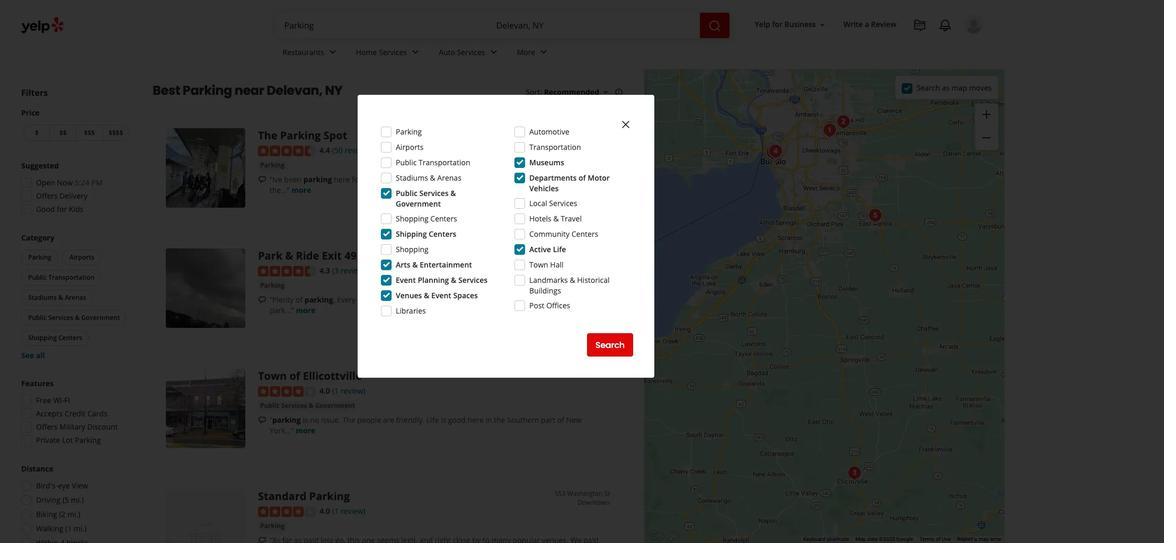 Task type: locate. For each thing, give the bounding box(es) containing it.
parking button down standard at the bottom left
[[258, 521, 287, 531]]

the right issue.
[[343, 415, 355, 425]]

1 16 speech v2 image from the top
[[258, 176, 267, 184]]

kids
[[69, 204, 83, 214]]

1 vertical spatial parking link
[[258, 280, 287, 291]]

1 vertical spatial offers
[[36, 422, 58, 432]]

services down stadiums & arenas button
[[48, 313, 73, 322]]

parking link down standard at the bottom left
[[258, 521, 287, 531]]

review) for standard parking
[[341, 506, 366, 516]]

parking link for the
[[258, 160, 287, 170]]

0 horizontal spatial map
[[952, 82, 967, 92]]

"ive been parking
[[270, 174, 332, 184]]

2 horizontal spatial government
[[396, 199, 441, 209]]

of for "plenty
[[296, 295, 303, 305]]

have left not
[[441, 295, 457, 305]]

transportation down airports button
[[48, 273, 94, 282]]

0 horizontal spatial airports
[[69, 253, 94, 262]]

1 (1 review) from the top
[[332, 386, 366, 396]]

more link
[[509, 38, 559, 69]]

(50 reviews) link
[[332, 144, 373, 156]]

hall
[[550, 260, 564, 270]]

1 vertical spatial stadiums
[[28, 293, 57, 302]]

3 24 chevron down v2 image from the left
[[487, 46, 500, 59]]

2 16 speech v2 image from the top
[[258, 537, 267, 543]]

16 speech v2 image
[[258, 176, 267, 184], [258, 416, 267, 425]]

of right part
[[557, 415, 564, 425]]

public services & government down stadiums & arenas button
[[28, 313, 120, 322]]

"plenty
[[270, 295, 294, 305]]

1 horizontal spatial the
[[494, 415, 505, 425]]

government up issue.
[[315, 401, 355, 410]]

1 horizontal spatial park & ride exit 49 depew nys i-90 image
[[833, 111, 854, 132]]

offers for offers delivery
[[36, 191, 58, 201]]

mi.) for walking (1 mi.)
[[74, 524, 87, 534]]

centers inside button
[[58, 333, 82, 342]]

buffalo civic auto ramps - fernbach ramp image
[[764, 143, 785, 164]]

public transportation up easily at the left top
[[396, 157, 470, 167]]

shopping centers button
[[21, 330, 89, 346]]

terms of use
[[920, 536, 951, 542]]

more link for parking
[[292, 185, 311, 195]]

data
[[867, 536, 878, 542]]

more
[[517, 47, 535, 57]]

search left "as"
[[917, 82, 940, 92]]

2 vertical spatial government
[[315, 401, 355, 410]]

1 horizontal spatial life
[[553, 244, 566, 254]]

4.0 link down standard parking
[[320, 505, 330, 517]]

spot
[[557, 295, 572, 305]]

0 horizontal spatial arenas
[[65, 293, 86, 302]]

1 horizontal spatial map
[[979, 536, 989, 542]]

2 4.0 link from the top
[[320, 505, 330, 517]]

2 vertical spatial transportation
[[48, 273, 94, 282]]

group
[[975, 103, 999, 150], [18, 161, 131, 218], [19, 233, 131, 361], [18, 378, 131, 449]]

stadiums inside search dialog
[[396, 173, 428, 183]]

walking (1 mi.)
[[36, 524, 87, 534]]

2 horizontal spatial here
[[468, 415, 484, 425]]

shopping centers inside search dialog
[[396, 214, 457, 224]]

vehicles
[[529, 183, 559, 193]]

0 horizontal spatial shopping centers
[[28, 333, 82, 342]]

1 vertical spatial (1
[[332, 506, 339, 516]]

search image
[[708, 19, 721, 32]]

(1 for town of ellicottville
[[332, 386, 339, 396]]

2 24 chevron down v2 image from the left
[[409, 46, 422, 59]]

for for business
[[772, 19, 783, 29]]

0 vertical spatial new
[[573, 249, 586, 258]]

more for parking
[[292, 185, 311, 195]]

2 16 speech v2 image from the top
[[258, 416, 267, 425]]

0 horizontal spatial public transportation
[[28, 273, 94, 282]]

1 offers from the top
[[36, 191, 58, 201]]

0 vertical spatial public services & government button
[[21, 310, 127, 326]]

reviews) inside "link"
[[341, 266, 369, 276]]

4 star rating image up "public services & government" link
[[258, 386, 315, 397]]

0 vertical spatial the
[[258, 128, 277, 143]]

departments of motor vehicles
[[529, 173, 610, 193]]

map right "as"
[[952, 82, 967, 92]]

0 vertical spatial parking link
[[258, 160, 287, 170]]

1 horizontal spatial here
[[419, 295, 435, 305]]

shipping centers
[[396, 229, 457, 239]]

new right part
[[566, 415, 582, 425]]

public services & government up the no
[[260, 401, 355, 410]]

2 vertical spatial mi.)
[[74, 524, 87, 534]]

2 horizontal spatial for
[[772, 19, 783, 29]]

0 horizontal spatial for
[[57, 204, 67, 214]]

here up libraries
[[419, 295, 435, 305]]

standard parking image
[[765, 141, 787, 162], [166, 489, 245, 543]]

reviews) down 49
[[341, 266, 369, 276]]

4 star rating image for standard
[[258, 506, 315, 517]]

1 parking link from the top
[[258, 160, 287, 170]]

(1 down ellicottville at the bottom
[[332, 386, 339, 396]]

0 horizontal spatial life
[[427, 415, 439, 425]]

write
[[844, 19, 863, 29]]

0 vertical spatial 16 speech v2 image
[[258, 176, 267, 184]]

$$$$
[[109, 128, 123, 137]]

depew
[[359, 249, 396, 263]]

shopping up shipping
[[396, 214, 429, 224]]

been
[[284, 174, 302, 184]]

have left the 'come'
[[379, 295, 396, 305]]

park..."
[[270, 305, 294, 315]]

$$ button
[[50, 125, 76, 141]]

2 (1 review) link from the top
[[332, 505, 366, 517]]

more link for &
[[296, 305, 315, 315]]

of for town
[[290, 369, 300, 383]]

yelp
[[755, 19, 770, 29]]

more down the no
[[296, 425, 315, 435]]

centers down stadiums & arenas button
[[58, 333, 82, 342]]

16 speech v2 image left "plenty
[[258, 296, 267, 304]]

2 (1 review) from the top
[[332, 506, 366, 516]]

report a map error
[[957, 536, 1002, 542]]

nys
[[398, 249, 418, 263]]

1 16 speech v2 image from the top
[[258, 296, 267, 304]]

4 star rating image
[[258, 386, 315, 397], [258, 506, 315, 517]]

delivery
[[60, 191, 87, 201]]

1 horizontal spatial standard parking image
[[765, 141, 787, 162]]

2 offers from the top
[[36, 422, 58, 432]]

the inside here for years now. this is easily the best place to park when traveling via the..."
[[448, 174, 459, 184]]

mi.) for driving (5 mi.)
[[71, 495, 84, 505]]

military
[[60, 422, 85, 432]]

terms
[[920, 536, 935, 542]]

motor
[[588, 173, 610, 183]]

a right write
[[865, 19, 869, 29]]

4.0 down standard parking
[[320, 506, 330, 516]]

parking link for park
[[258, 280, 287, 291]]

of left the motor
[[579, 173, 586, 183]]

(5
[[62, 495, 69, 505]]

.
[[333, 295, 335, 305]]

is left good
[[441, 415, 446, 425]]

0 horizontal spatial i
[[375, 295, 377, 305]]

1 vertical spatial airports
[[69, 253, 94, 262]]

1 horizontal spatial search
[[917, 82, 940, 92]]

search dialog
[[0, 0, 1164, 543]]

the..."
[[270, 185, 290, 195]]

to
[[498, 174, 505, 184], [574, 295, 581, 305]]

error
[[991, 536, 1002, 542]]

4.4 link
[[320, 144, 330, 156]]

(1 review) link down ellicottville at the bottom
[[332, 385, 366, 396]]

0 vertical spatial the
[[448, 174, 459, 184]]

4.4 star rating image
[[258, 146, 315, 156]]

4099 genesee street
[[549, 128, 610, 137]]

&
[[430, 173, 435, 183], [451, 188, 456, 198], [554, 214, 559, 224], [285, 249, 293, 263], [412, 260, 418, 270], [451, 275, 457, 285], [570, 275, 575, 285], [424, 290, 430, 301], [58, 293, 63, 302], [75, 313, 80, 322], [309, 401, 314, 410]]

ellicottville
[[303, 369, 362, 383]]

0 vertical spatial standard parking image
[[765, 141, 787, 162]]

24 chevron down v2 image right auto services
[[487, 46, 500, 59]]

suggested
[[21, 161, 59, 171]]

town inside search dialog
[[529, 260, 548, 270]]

buildings
[[529, 286, 561, 296]]

1 horizontal spatial 24 chevron down v2 image
[[409, 46, 422, 59]]

24 chevron down v2 image
[[326, 46, 339, 59], [409, 46, 422, 59], [487, 46, 500, 59]]

0 horizontal spatial park & ride exit 49 depew nys i-90 image
[[166, 249, 245, 328]]

2 vertical spatial parking link
[[258, 521, 287, 531]]

16 speech v2 image down standard at the bottom left
[[258, 537, 267, 543]]

is right this
[[419, 174, 424, 184]]

2 4 star rating image from the top
[[258, 506, 315, 517]]

services up hotels & travel
[[549, 198, 577, 208]]

government down stadiums & arenas button
[[81, 313, 120, 322]]

private lot parking
[[36, 435, 101, 445]]

distance
[[21, 464, 53, 474]]

finding
[[525, 295, 549, 305]]

2 vertical spatial (1
[[65, 524, 72, 534]]

town down '6582-' at the left top of the page
[[529, 260, 548, 270]]

the parking spot
[[258, 128, 347, 143]]

2 i from the left
[[437, 295, 439, 305]]

1 vertical spatial 16 speech v2 image
[[258, 537, 267, 543]]

shopping centers
[[396, 214, 457, 224], [28, 333, 82, 342]]

parking up "plenty
[[260, 281, 285, 290]]

0 vertical spatial park & ride exit 49 depew nys i-90 image
[[833, 111, 854, 132]]

here left the in
[[468, 415, 484, 425]]

for inside here for years now. this is easily the best place to park when traveling via the..."
[[352, 174, 362, 184]]

public up "
[[260, 401, 280, 410]]

2 vertical spatial more
[[296, 425, 315, 435]]

place
[[478, 174, 496, 184]]

0 vertical spatial life
[[553, 244, 566, 254]]

24 chevron down v2 image
[[538, 46, 550, 59]]

issue.
[[321, 415, 341, 425]]

1 vertical spatial 4.0
[[320, 506, 330, 516]]

0 horizontal spatial transportation
[[48, 273, 94, 282]]

the parking spot image
[[819, 120, 841, 141], [166, 128, 245, 208]]

park & ride exit 49 depew nys i-90 image
[[833, 111, 854, 132], [166, 249, 245, 328]]

0 horizontal spatial event
[[396, 275, 416, 285]]

1 review) from the top
[[341, 386, 366, 396]]

0 vertical spatial search
[[917, 82, 940, 92]]

0 vertical spatial 4 star rating image
[[258, 386, 315, 397]]

services right auto
[[457, 47, 485, 57]]

for down offers delivery
[[57, 204, 67, 214]]

16 speech v2 image
[[258, 296, 267, 304], [258, 537, 267, 543]]

services up " parking
[[281, 401, 307, 410]]

2 review) from the top
[[341, 506, 366, 516]]

transportation up easily at the left top
[[419, 157, 470, 167]]

0 vertical spatial here
[[334, 174, 350, 184]]

cards
[[87, 409, 107, 419]]

1 horizontal spatial shopping centers
[[396, 214, 457, 224]]

i right time on the bottom left
[[375, 295, 377, 305]]

reviews) for ride
[[341, 266, 369, 276]]

travel
[[561, 214, 582, 224]]

(1 review) down standard parking link
[[332, 506, 366, 516]]

16 speech v2 image left "
[[258, 416, 267, 425]]

2 vertical spatial here
[[468, 415, 484, 425]]

st right washington at the bottom
[[604, 489, 610, 498]]

park & ride exit 49 depew nys i-90
[[258, 249, 440, 263]]

is no issue. the people are friendly. life is good here in the southern part of new york..."
[[270, 415, 582, 435]]

parking for ride
[[305, 295, 333, 305]]

parking button up ""ive" at the top left
[[258, 160, 287, 170]]

shopping centers up the shipping centers
[[396, 214, 457, 224]]

offers delivery
[[36, 191, 87, 201]]

1 (1 review) link from the top
[[332, 385, 366, 396]]

24 chevron down v2 image inside 'restaurants' link
[[326, 46, 339, 59]]

0 vertical spatial public services & government
[[396, 188, 456, 209]]

good
[[36, 204, 55, 214]]

parking up ""ive" at the top left
[[260, 160, 285, 169]]

1 vertical spatial stadiums & arenas
[[28, 293, 86, 302]]

9
[[587, 369, 590, 378]]

24 chevron down v2 image right restaurants
[[326, 46, 339, 59]]

1 horizontal spatial i
[[437, 295, 439, 305]]

town of ellicottville image
[[166, 369, 245, 448]]

0 vertical spatial more link
[[292, 185, 311, 195]]

(1 down standard parking link
[[332, 506, 339, 516]]

4.3 star rating image
[[258, 266, 315, 276]]

more for of
[[296, 425, 315, 435]]

airports
[[396, 142, 424, 152], [69, 253, 94, 262]]

had
[[473, 295, 486, 305]]

event down event planning & services at bottom
[[431, 290, 451, 301]]

24 chevron down v2 image inside auto services link
[[487, 46, 500, 59]]

1 horizontal spatial town
[[529, 260, 548, 270]]

0 vertical spatial more
[[292, 185, 311, 195]]

offers down open
[[36, 191, 58, 201]]

1 st from the top
[[604, 369, 610, 378]]

a right report
[[975, 536, 977, 542]]

1 horizontal spatial to
[[574, 295, 581, 305]]

standard parking link
[[258, 489, 350, 503]]

0 vertical spatial map
[[952, 82, 967, 92]]

projects image
[[914, 19, 926, 32]]

public services & government for the left public services & government button
[[28, 313, 120, 322]]

st right the mill
[[604, 369, 610, 378]]

1 vertical spatial here
[[419, 295, 435, 305]]

parking link up ""ive" at the top left
[[258, 160, 287, 170]]

(1 review) link down standard parking link
[[332, 505, 366, 517]]

(1 review) for standard parking
[[332, 506, 366, 516]]

0 vertical spatial (1 review)
[[332, 386, 366, 396]]

accepts credit cards
[[36, 409, 107, 419]]

parking inside search dialog
[[396, 127, 422, 137]]

of left use
[[936, 536, 941, 542]]

2 have from the left
[[441, 295, 457, 305]]

(1 review) link for standard parking
[[332, 505, 366, 517]]

search inside button
[[596, 339, 625, 351]]

1 vertical spatial search
[[596, 339, 625, 351]]

1 4.0 from the top
[[320, 386, 330, 396]]

st inside 553 washington st downtown
[[604, 489, 610, 498]]

are
[[383, 415, 394, 425]]

78
[[603, 249, 610, 258]]

for right yelp at top
[[772, 19, 783, 29]]

0 vertical spatial parking
[[304, 174, 332, 184]]

of inside "departments of motor vehicles"
[[579, 173, 586, 183]]

close image
[[620, 118, 632, 131]]

0 horizontal spatial town
[[258, 369, 287, 383]]

& inside "public services & government" link
[[309, 401, 314, 410]]

0 vertical spatial transportation
[[529, 142, 581, 152]]

public transportation up stadiums & arenas button
[[28, 273, 94, 282]]

2 vertical spatial more link
[[296, 425, 315, 435]]

event down arts
[[396, 275, 416, 285]]

2 st from the top
[[604, 489, 610, 498]]

category
[[21, 233, 54, 243]]

4.0 link down ellicottville at the bottom
[[320, 385, 330, 396]]

for for kids
[[57, 204, 67, 214]]

(1 review) down ellicottville at the bottom
[[332, 386, 366, 396]]

None search field
[[276, 13, 732, 38]]

1 horizontal spatial stadiums & arenas
[[396, 173, 462, 183]]

public down this
[[396, 188, 418, 198]]

is inside here for years now. this is easily the best place to park when traveling via the..."
[[419, 174, 424, 184]]

1 vertical spatial the
[[494, 415, 505, 425]]

business
[[785, 19, 816, 29]]

town up "
[[258, 369, 287, 383]]

"
[[270, 415, 272, 425]]

parking up york..."
[[272, 415, 301, 425]]

0 horizontal spatial public services & government
[[28, 313, 120, 322]]

arenas inside search dialog
[[437, 173, 462, 183]]

2 4.0 from the top
[[320, 506, 330, 516]]

standard parking image
[[764, 145, 785, 166]]

transportation inside button
[[48, 273, 94, 282]]

the inside is no issue. the people are friendly. life is good here in the southern part of new york..."
[[343, 415, 355, 425]]

to inside . every time i have come here i have not had a problem finding a spot to park..."
[[574, 295, 581, 305]]

option group
[[18, 464, 131, 543]]

search for search
[[596, 339, 625, 351]]

restaurants
[[283, 47, 324, 57]]

life up hall
[[553, 244, 566, 254]]

public up shopping centers button
[[28, 313, 47, 322]]

1 24 chevron down v2 image from the left
[[326, 46, 339, 59]]

public transportation inside button
[[28, 273, 94, 282]]

0 vertical spatial offers
[[36, 191, 58, 201]]

0 vertical spatial mi.)
[[71, 495, 84, 505]]

(50 reviews)
[[332, 145, 373, 155]]

1 horizontal spatial transportation
[[419, 157, 470, 167]]

1 horizontal spatial for
[[352, 174, 362, 184]]

1 vertical spatial 4 star rating image
[[258, 506, 315, 517]]

stadiums right 'years'
[[396, 173, 428, 183]]

0 vertical spatial (1
[[332, 386, 339, 396]]

1 horizontal spatial public transportation
[[396, 157, 470, 167]]

4.0 down ellicottville at the bottom
[[320, 386, 330, 396]]

life right friendly.
[[427, 415, 439, 425]]

mi.)
[[71, 495, 84, 505], [67, 509, 80, 519], [74, 524, 87, 534]]

offers military discount
[[36, 422, 118, 432]]

transportation down 4099
[[529, 142, 581, 152]]

to right spot
[[574, 295, 581, 305]]

1 vertical spatial life
[[427, 415, 439, 425]]

24 chevron down v2 image inside home services link
[[409, 46, 422, 59]]

1 horizontal spatial the
[[343, 415, 355, 425]]

1 vertical spatial map
[[979, 536, 989, 542]]

for for years
[[352, 174, 362, 184]]

1 vertical spatial park & ride exit 49 depew nys i-90 image
[[166, 249, 245, 328]]

parking left every
[[305, 295, 333, 305]]

map left error
[[979, 536, 989, 542]]

0 vertical spatial government
[[396, 199, 441, 209]]

government down here for years now. this is easily the best place to park when traveling via the..."
[[396, 199, 441, 209]]

review) down ellicottville at the bottom
[[341, 386, 366, 396]]

public services & government for public services & government button to the bottom
[[260, 401, 355, 410]]

16 speech v2 image for standard
[[258, 537, 267, 543]]

1 vertical spatial town
[[258, 369, 287, 383]]

centers
[[431, 214, 457, 224], [429, 229, 457, 239], [572, 229, 598, 239], [58, 333, 82, 342]]

arenas left place in the top of the page
[[437, 173, 462, 183]]

parking right been
[[304, 174, 332, 184]]

(2
[[59, 509, 65, 519]]

town for town of ellicottville
[[258, 369, 287, 383]]

0 vertical spatial airports
[[396, 142, 424, 152]]

0 horizontal spatial here
[[334, 174, 350, 184]]

review) down standard parking link
[[341, 506, 366, 516]]

to left park
[[498, 174, 505, 184]]

standard parking
[[258, 489, 350, 503]]

1 4 star rating image from the top
[[258, 386, 315, 397]]

mi.) down biking (2 mi.)
[[74, 524, 87, 534]]

4 star rating image down standard at the bottom left
[[258, 506, 315, 517]]

parking
[[304, 174, 332, 184], [305, 295, 333, 305], [272, 415, 301, 425]]

2 parking link from the top
[[258, 280, 287, 291]]

0 horizontal spatial stadiums
[[28, 293, 57, 302]]

wi-
[[53, 395, 64, 405]]

offices
[[546, 301, 570, 311]]

0 vertical spatial town
[[529, 260, 548, 270]]

more link down "plenty of parking
[[296, 305, 315, 315]]

the up 4.4 star rating image
[[258, 128, 277, 143]]

1 vertical spatial government
[[81, 313, 120, 322]]

0 vertical spatial stadiums & arenas
[[396, 173, 462, 183]]

0 horizontal spatial 24 chevron down v2 image
[[326, 46, 339, 59]]

review) for town of ellicottville
[[341, 386, 366, 396]]

0 vertical spatial for
[[772, 19, 783, 29]]

stadiums
[[396, 173, 428, 183], [28, 293, 57, 302]]

of inside is no issue. the people are friendly. life is good here in the southern part of new york..."
[[557, 415, 564, 425]]

services down easily at the left top
[[420, 188, 449, 198]]

mi.) right (2
[[67, 509, 80, 519]]

0 horizontal spatial search
[[596, 339, 625, 351]]

1 4.0 link from the top
[[320, 385, 330, 396]]

public services & government link
[[258, 401, 357, 411]]

life
[[553, 244, 566, 254], [427, 415, 439, 425]]

for inside button
[[772, 19, 783, 29]]

0 vertical spatial st
[[604, 369, 610, 378]]

map for moves
[[952, 82, 967, 92]]

post offices
[[529, 301, 570, 311]]

shopping up all
[[28, 333, 57, 342]]

arenas
[[437, 173, 462, 183], [65, 293, 86, 302]]

1 vertical spatial (1 review)
[[332, 506, 366, 516]]

a left spot
[[551, 295, 555, 305]]

shopping
[[396, 214, 429, 224], [396, 244, 429, 254], [28, 333, 57, 342]]

parking button for park
[[258, 280, 287, 291]]

via
[[577, 174, 587, 184]]

1 vertical spatial more link
[[296, 305, 315, 315]]

new left york
[[573, 249, 586, 258]]

49
[[345, 249, 357, 263]]

4.4
[[320, 145, 330, 155]]

1 horizontal spatial stadiums
[[396, 173, 428, 183]]

option group containing distance
[[18, 464, 131, 543]]

public services & government button
[[21, 310, 127, 326], [258, 401, 357, 411]]

stadiums down public transportation button
[[28, 293, 57, 302]]

parking right standard at the bottom left
[[309, 489, 350, 503]]

shopping centers inside button
[[28, 333, 82, 342]]

map
[[952, 82, 967, 92], [979, 536, 989, 542]]

this
[[403, 174, 417, 184]]

3 parking link from the top
[[258, 521, 287, 531]]

1 vertical spatial for
[[352, 174, 362, 184]]

parking button up "plenty
[[258, 280, 287, 291]]



Task type: vqa. For each thing, say whether or not it's contained in the screenshot.


Task type: describe. For each thing, give the bounding box(es) containing it.
1 vertical spatial public services & government button
[[258, 401, 357, 411]]

(1 for standard parking
[[332, 506, 339, 516]]

yelp for business button
[[751, 15, 831, 34]]

price group
[[21, 108, 131, 143]]

good for kids
[[36, 204, 83, 214]]

0 vertical spatial event
[[396, 275, 416, 285]]

parking down offers military discount
[[75, 435, 101, 445]]

group containing suggested
[[18, 161, 131, 218]]

near
[[235, 82, 264, 99]]

4.0 for parking
[[320, 506, 330, 516]]

life inside is no issue. the people are friendly. life is good here in the southern part of new york..."
[[427, 415, 439, 425]]

stadiums & arenas inside button
[[28, 293, 86, 302]]

parking up 4.4 star rating image
[[280, 128, 321, 143]]

& inside stadiums & arenas button
[[58, 293, 63, 302]]

16 chevron down v2 image
[[818, 20, 827, 29]]

parking down standard at the bottom left
[[260, 521, 285, 530]]

stadiums & arenas button
[[21, 290, 93, 306]]

1 vertical spatial event
[[431, 290, 451, 301]]

more link for of
[[296, 425, 315, 435]]

town of ellicottville image
[[844, 463, 865, 484]]

centers up the shipping centers
[[431, 214, 457, 224]]

landmarks & historical buildings
[[529, 275, 610, 296]]

zoom in image
[[980, 108, 993, 121]]

discount
[[87, 422, 118, 432]]

a inside "link"
[[865, 19, 869, 29]]

1 i from the left
[[375, 295, 377, 305]]

part
[[541, 415, 555, 425]]

come
[[398, 295, 417, 305]]

24 chevron down v2 image for auto services
[[487, 46, 500, 59]]

. every time i have come here i have not had a problem finding a spot to park..."
[[270, 295, 581, 315]]

historical
[[577, 275, 610, 285]]

driving
[[36, 495, 61, 505]]

buffalo niagara international airport parking image
[[819, 118, 841, 139]]

delevan,
[[267, 82, 323, 99]]

4.0 link for parking
[[320, 505, 330, 517]]

open now 5:24 pm
[[36, 178, 103, 188]]

public inside public transportation button
[[28, 273, 47, 282]]

services right home
[[379, 47, 407, 57]]

parking for spot
[[304, 174, 332, 184]]

airports inside search dialog
[[396, 142, 424, 152]]

1 vertical spatial transportation
[[419, 157, 470, 167]]

home services
[[356, 47, 407, 57]]

$$$$ button
[[102, 125, 129, 141]]

best
[[153, 82, 180, 99]]

the inside is no issue. the people are friendly. life is good here in the southern part of new york..."
[[494, 415, 505, 425]]

16 speech v2 image for town
[[258, 416, 267, 425]]

yelp for business
[[755, 19, 816, 29]]

$$
[[59, 128, 67, 137]]

write a review link
[[839, 15, 901, 34]]

map data ©2023 google
[[856, 536, 913, 542]]

map for error
[[979, 536, 989, 542]]

city hall image
[[763, 142, 784, 163]]

0 horizontal spatial the parking spot image
[[166, 128, 245, 208]]

york
[[588, 249, 601, 258]]

1 have from the left
[[379, 295, 396, 305]]

stadiums inside stadiums & arenas button
[[28, 293, 57, 302]]

mi.) for biking (2 mi.)
[[67, 509, 80, 519]]

home services link
[[348, 38, 430, 69]]

more for &
[[296, 305, 315, 315]]

active life
[[529, 244, 566, 254]]

group containing features
[[18, 378, 131, 449]]

search for search as map moves
[[917, 82, 940, 92]]

shipping
[[396, 229, 427, 239]]

4.3 link
[[320, 264, 330, 276]]

now
[[57, 178, 73, 188]]

0 horizontal spatial standard parking image
[[166, 489, 245, 543]]

"ive
[[270, 174, 282, 184]]

auto
[[439, 47, 455, 57]]

walking
[[36, 524, 63, 534]]

(1 review) for town of ellicottville
[[332, 386, 366, 396]]

to inside here for years now. this is easily the best place to park when traveling via the..."
[[498, 174, 505, 184]]

parking link for standard
[[258, 521, 287, 531]]

government inside "public services & government" link
[[315, 401, 355, 410]]

landmarks
[[529, 275, 568, 285]]

of for departments
[[579, 173, 586, 183]]

6604
[[557, 249, 571, 258]]

pay2park image
[[764, 140, 785, 161]]

business categories element
[[274, 38, 984, 69]]

venues
[[396, 290, 422, 301]]

parking button for standard
[[258, 521, 287, 531]]

park
[[507, 174, 522, 184]]

0 horizontal spatial is
[[303, 415, 308, 425]]

parking down category
[[28, 253, 51, 262]]

0 vertical spatial shopping
[[396, 214, 429, 224]]

easily
[[426, 174, 446, 184]]

4.3
[[320, 266, 330, 276]]

shopping inside button
[[28, 333, 57, 342]]

2 vertical spatial parking
[[272, 415, 301, 425]]

biking
[[36, 509, 57, 519]]

parking button for the
[[258, 160, 287, 170]]

2 horizontal spatial transportation
[[529, 142, 581, 152]]

2 horizontal spatial is
[[441, 415, 446, 425]]

16 speech v2 image for park
[[258, 296, 267, 304]]

st for 9 mill st
[[604, 369, 610, 378]]

east aurora village of image
[[865, 205, 886, 226]]

1 vertical spatial shopping
[[396, 244, 429, 254]]

downtown
[[578, 498, 610, 507]]

southern
[[507, 415, 539, 425]]

new inside is no issue. the people are friendly. life is good here in the southern part of new york..."
[[566, 415, 582, 425]]

map region
[[552, 65, 1094, 543]]

0 horizontal spatial public services & government button
[[21, 310, 127, 326]]

keyboard
[[803, 536, 826, 542]]

government inside search dialog
[[396, 199, 441, 209]]

90
[[428, 249, 440, 263]]

the parking spot link
[[258, 128, 347, 143]]

accepts
[[36, 409, 63, 419]]

parking button down category
[[21, 250, 58, 266]]

post
[[529, 301, 545, 311]]

group containing category
[[19, 233, 131, 361]]

review
[[871, 19, 897, 29]]

automotive
[[529, 127, 570, 137]]

standard
[[258, 489, 307, 503]]

open
[[36, 178, 55, 188]]

& inside landmarks & historical buildings
[[570, 275, 575, 285]]

$$$
[[84, 128, 95, 137]]

offers for offers military discount
[[36, 422, 58, 432]]

16 info v2 image
[[615, 88, 623, 96]]

(3 reviews)
[[332, 266, 369, 276]]

parking right best
[[183, 82, 232, 99]]

people
[[357, 415, 381, 425]]

here inside . every time i have come here i have not had a problem finding a spot to park..."
[[419, 295, 435, 305]]

libraries
[[396, 306, 426, 316]]

airports button
[[63, 250, 101, 266]]

16 speech v2 image for the
[[258, 176, 267, 184]]

here inside is no issue. the people are friendly. life is good here in the southern part of new york..."
[[468, 415, 484, 425]]

best
[[461, 174, 476, 184]]

local services
[[529, 198, 577, 208]]

st for 553 washington st downtown
[[604, 489, 610, 498]]

public transportation inside search dialog
[[396, 157, 470, 167]]

zoom out image
[[980, 132, 993, 144]]

when
[[524, 174, 543, 184]]

see all
[[21, 350, 45, 360]]

google image
[[647, 529, 682, 543]]

all
[[36, 350, 45, 360]]

0 horizontal spatial government
[[81, 313, 120, 322]]

of for terms
[[936, 536, 941, 542]]

planning
[[418, 275, 449, 285]]

24 chevron down v2 image for restaurants
[[326, 46, 339, 59]]

6582-
[[540, 249, 557, 258]]

0 horizontal spatial the
[[258, 128, 277, 143]]

exit
[[322, 249, 342, 263]]

553 washington st downtown
[[555, 489, 610, 507]]

4 star rating image for town
[[258, 386, 315, 397]]

$
[[35, 128, 39, 137]]

town for town hall
[[529, 260, 548, 270]]

no
[[310, 415, 319, 425]]

sort:
[[526, 87, 542, 97]]

4.0 link for of
[[320, 385, 330, 396]]

user actions element
[[747, 13, 999, 78]]

(1 review) link for town of ellicottville
[[332, 385, 366, 396]]

free
[[36, 395, 51, 405]]

public inside "public services & government" link
[[260, 401, 280, 410]]

driving (5 mi.)
[[36, 495, 84, 505]]

a right 'had'
[[488, 295, 492, 305]]

arenas inside button
[[65, 293, 86, 302]]

4.0 for of
[[320, 386, 330, 396]]

centers down 'travel'
[[572, 229, 598, 239]]

entertainment
[[420, 260, 472, 270]]

24 chevron down v2 image for home services
[[409, 46, 422, 59]]

public up this
[[396, 157, 417, 167]]

1 horizontal spatial the parking spot image
[[819, 120, 841, 141]]

airports inside button
[[69, 253, 94, 262]]

stadiums & arenas inside search dialog
[[396, 173, 462, 183]]

life inside search dialog
[[553, 244, 566, 254]]

here inside here for years now. this is easily the best place to park when traveling via the..."
[[334, 174, 350, 184]]

years
[[364, 174, 382, 184]]

public services & government inside search dialog
[[396, 188, 456, 209]]

notifications image
[[939, 19, 952, 32]]

hotels
[[529, 214, 552, 224]]

town of ellicottville
[[258, 369, 362, 383]]

washington
[[567, 489, 603, 498]]

keyboard shortcuts button
[[803, 536, 849, 543]]

mill
[[592, 369, 603, 378]]

park
[[258, 249, 283, 263]]

centers up 90
[[429, 229, 457, 239]]

reviews) for spot
[[345, 145, 373, 155]]

services up spaces
[[458, 275, 488, 285]]



